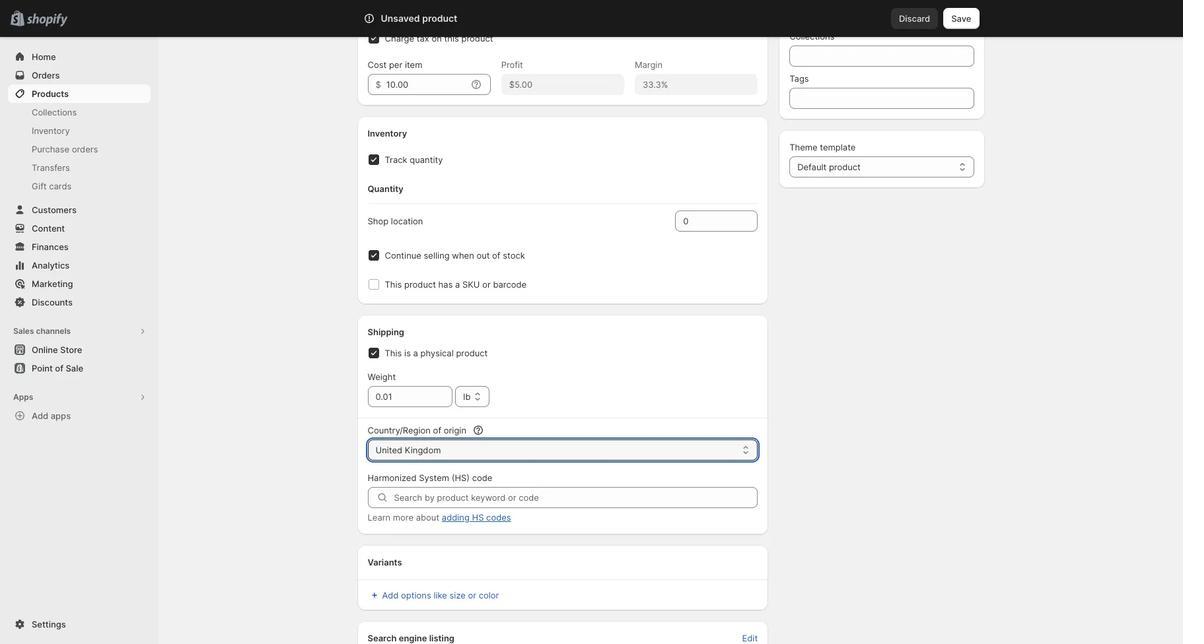 Task type: describe. For each thing, give the bounding box(es) containing it.
marketing
[[32, 279, 73, 289]]

point of sale link
[[8, 359, 151, 378]]

Tags text field
[[790, 88, 974, 109]]

this for this is a physical product
[[385, 348, 402, 359]]

point
[[32, 363, 53, 374]]

marketing link
[[8, 275, 151, 293]]

add options like size or color button
[[360, 587, 507, 605]]

discounts
[[32, 297, 73, 308]]

save
[[952, 13, 972, 24]]

online store
[[32, 345, 82, 355]]

codes
[[486, 513, 511, 523]]

options
[[401, 591, 431, 601]]

engine
[[399, 634, 427, 644]]

theme template
[[790, 142, 856, 153]]

cost
[[368, 59, 387, 70]]

search for search engine listing
[[368, 634, 397, 644]]

harmonized system (hs) code
[[368, 473, 492, 484]]

orders link
[[8, 66, 151, 85]]

edit
[[742, 634, 758, 644]]

purchase
[[32, 144, 69, 155]]

orders
[[72, 144, 98, 155]]

more
[[393, 513, 414, 523]]

purchase orders
[[32, 144, 98, 155]]

Harmonized System (HS) code text field
[[394, 488, 758, 509]]

margin
[[635, 59, 663, 70]]

when
[[452, 250, 474, 261]]

tags
[[790, 73, 809, 84]]

0 horizontal spatial inventory
[[32, 126, 70, 136]]

analytics
[[32, 260, 70, 271]]

template
[[820, 142, 856, 153]]

content
[[32, 223, 65, 234]]

shop
[[368, 216, 389, 227]]

continue selling when out of stock
[[385, 250, 525, 261]]

color
[[479, 591, 499, 601]]

purchase orders link
[[8, 140, 151, 159]]

1 vertical spatial a
[[413, 348, 418, 359]]

cards
[[49, 181, 72, 192]]

track
[[385, 155, 407, 165]]

learn
[[368, 513, 391, 523]]

hs
[[472, 513, 484, 523]]

stock
[[503, 250, 525, 261]]

point of sale button
[[0, 359, 159, 378]]

size
[[450, 591, 466, 601]]

edit button
[[734, 630, 766, 645]]

default
[[798, 162, 827, 172]]

quantity
[[410, 155, 443, 165]]

of for point of sale
[[55, 363, 63, 374]]

orders
[[32, 70, 60, 81]]

on
[[432, 33, 442, 44]]

1 horizontal spatial a
[[455, 279, 460, 290]]

customers link
[[8, 201, 151, 219]]

like
[[434, 591, 447, 601]]

sales channels
[[13, 326, 71, 336]]

add options like size or color
[[382, 591, 499, 601]]

0 vertical spatial collections
[[790, 31, 835, 42]]

united
[[376, 445, 402, 456]]

harmonized
[[368, 473, 417, 484]]

default product
[[798, 162, 861, 172]]

settings
[[32, 620, 66, 630]]

online store link
[[8, 341, 151, 359]]

apps
[[13, 392, 33, 402]]

add apps button
[[8, 407, 151, 426]]

this for this product has a sku or barcode
[[385, 279, 402, 290]]

discounts link
[[8, 293, 151, 312]]

system
[[419, 473, 449, 484]]

tax
[[417, 33, 429, 44]]

discard button
[[891, 8, 938, 29]]

Collections text field
[[790, 46, 974, 67]]

country/region of origin
[[368, 426, 466, 436]]

add for add options like size or color
[[382, 591, 399, 601]]

product right physical
[[456, 348, 488, 359]]

sku
[[463, 279, 480, 290]]

sales channels button
[[8, 322, 151, 341]]

gift cards
[[32, 181, 72, 192]]

apps
[[51, 411, 71, 422]]



Task type: vqa. For each thing, say whether or not it's contained in the screenshot.
the Store in the Online Store link
no



Task type: locate. For each thing, give the bounding box(es) containing it.
adding hs codes link
[[442, 513, 511, 523]]

profit
[[501, 59, 523, 70]]

barcode
[[493, 279, 527, 290]]

search left engine
[[368, 634, 397, 644]]

channels
[[36, 326, 71, 336]]

1 horizontal spatial collections
[[790, 31, 835, 42]]

item
[[405, 59, 423, 70]]

1 horizontal spatial of
[[433, 426, 441, 436]]

Weight text field
[[368, 387, 453, 408]]

kingdom
[[405, 445, 441, 456]]

2 this from the top
[[385, 348, 402, 359]]

out
[[477, 250, 490, 261]]

product
[[422, 13, 457, 24], [462, 33, 493, 44], [829, 162, 861, 172], [404, 279, 436, 290], [456, 348, 488, 359]]

products
[[32, 89, 69, 99]]

0 horizontal spatial or
[[468, 591, 476, 601]]

$
[[376, 79, 381, 90]]

discard
[[899, 13, 930, 24]]

of
[[492, 250, 501, 261], [55, 363, 63, 374], [433, 426, 441, 436]]

continue
[[385, 250, 421, 261]]

1 horizontal spatial search
[[422, 13, 450, 24]]

this product has a sku or barcode
[[385, 279, 527, 290]]

2 horizontal spatial of
[[492, 250, 501, 261]]

product for default product
[[829, 162, 861, 172]]

apps button
[[8, 389, 151, 407]]

online
[[32, 345, 58, 355]]

charge tax on this product
[[385, 33, 493, 44]]

search inside button
[[422, 13, 450, 24]]

add left options
[[382, 591, 399, 601]]

collections up tags
[[790, 31, 835, 42]]

product up charge tax on this product
[[422, 13, 457, 24]]

selling
[[424, 250, 450, 261]]

store
[[60, 345, 82, 355]]

add inside button
[[382, 591, 399, 601]]

inventory up track at the left top
[[368, 128, 407, 139]]

shop location
[[368, 216, 423, 227]]

gift
[[32, 181, 47, 192]]

0 vertical spatial this
[[385, 279, 402, 290]]

or inside button
[[468, 591, 476, 601]]

listing
[[429, 634, 455, 644]]

origin
[[444, 426, 466, 436]]

learn more about adding hs codes
[[368, 513, 511, 523]]

customers
[[32, 205, 77, 215]]

this
[[385, 279, 402, 290], [385, 348, 402, 359]]

of for country/region of origin
[[433, 426, 441, 436]]

0 vertical spatial or
[[482, 279, 491, 290]]

physical
[[421, 348, 454, 359]]

search up on at the left top
[[422, 13, 450, 24]]

inventory
[[32, 126, 70, 136], [368, 128, 407, 139]]

inventory up purchase
[[32, 126, 70, 136]]

products link
[[8, 85, 151, 103]]

0 horizontal spatial collections
[[32, 107, 77, 118]]

variants
[[368, 558, 402, 568]]

add inside button
[[32, 411, 48, 422]]

Cost per item text field
[[386, 74, 467, 95]]

or right the sku
[[482, 279, 491, 290]]

1 vertical spatial collections
[[32, 107, 77, 118]]

or
[[482, 279, 491, 290], [468, 591, 476, 601]]

collections link
[[8, 103, 151, 122]]

country/region
[[368, 426, 431, 436]]

gift cards link
[[8, 177, 151, 196]]

code
[[472, 473, 492, 484]]

product down template
[[829, 162, 861, 172]]

home link
[[8, 48, 151, 66]]

None number field
[[675, 211, 738, 232]]

unsaved product
[[381, 13, 457, 24]]

product left has on the left of the page
[[404, 279, 436, 290]]

1 this from the top
[[385, 279, 402, 290]]

sale
[[66, 363, 83, 374]]

this is a physical product
[[385, 348, 488, 359]]

collections down products
[[32, 107, 77, 118]]

finances
[[32, 242, 69, 252]]

a right is at the left of the page
[[413, 348, 418, 359]]

or right size
[[468, 591, 476, 601]]

0 vertical spatial add
[[32, 411, 48, 422]]

analytics link
[[8, 256, 151, 275]]

product for this product has a sku or barcode
[[404, 279, 436, 290]]

1 horizontal spatial inventory
[[368, 128, 407, 139]]

a right has on the left of the page
[[455, 279, 460, 290]]

Margin text field
[[635, 74, 758, 95]]

transfers link
[[8, 159, 151, 177]]

has
[[438, 279, 453, 290]]

is
[[404, 348, 411, 359]]

2 vertical spatial of
[[433, 426, 441, 436]]

location
[[391, 216, 423, 227]]

shipping
[[368, 327, 404, 338]]

this
[[444, 33, 459, 44]]

weight
[[368, 372, 396, 383]]

product right this
[[462, 33, 493, 44]]

this left is at the left of the page
[[385, 348, 402, 359]]

0 horizontal spatial of
[[55, 363, 63, 374]]

of left sale in the left of the page
[[55, 363, 63, 374]]

1 horizontal spatial add
[[382, 591, 399, 601]]

track quantity
[[385, 155, 443, 165]]

per
[[389, 59, 403, 70]]

0 vertical spatial of
[[492, 250, 501, 261]]

content link
[[8, 219, 151, 238]]

(hs)
[[452, 473, 470, 484]]

add apps
[[32, 411, 71, 422]]

point of sale
[[32, 363, 83, 374]]

quantity
[[368, 184, 403, 194]]

of right out
[[492, 250, 501, 261]]

1 vertical spatial this
[[385, 348, 402, 359]]

search engine listing
[[368, 634, 455, 644]]

cost per item
[[368, 59, 423, 70]]

search for search
[[422, 13, 450, 24]]

0 vertical spatial search
[[422, 13, 450, 24]]

search
[[422, 13, 450, 24], [368, 634, 397, 644]]

1 vertical spatial add
[[382, 591, 399, 601]]

add left apps
[[32, 411, 48, 422]]

1 vertical spatial search
[[368, 634, 397, 644]]

product for unsaved product
[[422, 13, 457, 24]]

0 horizontal spatial search
[[368, 634, 397, 644]]

united kingdom
[[376, 445, 441, 456]]

finances link
[[8, 238, 151, 256]]

lb
[[463, 392, 471, 402]]

of inside button
[[55, 363, 63, 374]]

settings link
[[8, 616, 151, 634]]

0 vertical spatial a
[[455, 279, 460, 290]]

0 horizontal spatial a
[[413, 348, 418, 359]]

of left origin on the left of page
[[433, 426, 441, 436]]

0 horizontal spatial add
[[32, 411, 48, 422]]

Profit text field
[[501, 74, 624, 95]]

1 vertical spatial of
[[55, 363, 63, 374]]

this down continue
[[385, 279, 402, 290]]

1 vertical spatial or
[[468, 591, 476, 601]]

save button
[[944, 8, 980, 29]]

home
[[32, 52, 56, 62]]

charge
[[385, 33, 414, 44]]

add for add apps
[[32, 411, 48, 422]]

sales
[[13, 326, 34, 336]]

1 horizontal spatial or
[[482, 279, 491, 290]]

shopify image
[[27, 14, 68, 27]]



